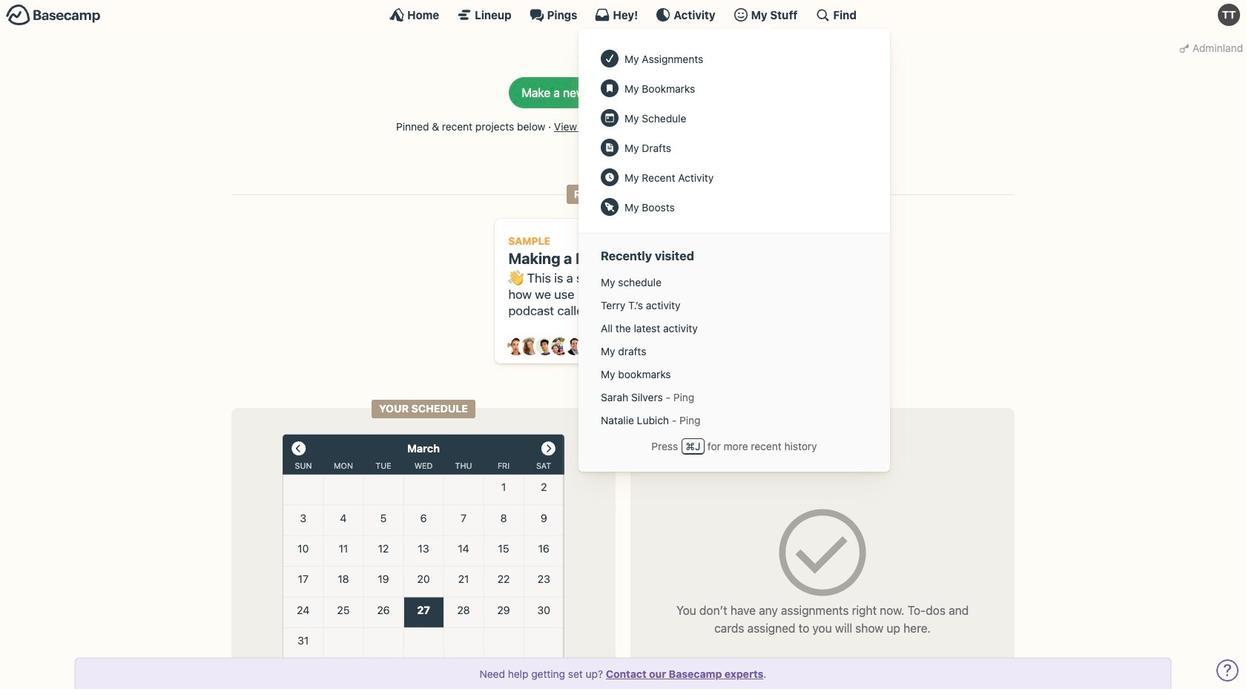 Task type: describe. For each thing, give the bounding box(es) containing it.
jennifer young image
[[551, 338, 569, 356]]

main element
[[0, 0, 1246, 472]]

steve marsh image
[[595, 338, 613, 356]]



Task type: vqa. For each thing, say whether or not it's contained in the screenshot.
Terry Turtle image
yes



Task type: locate. For each thing, give the bounding box(es) containing it.
josh fiske image
[[566, 338, 584, 356]]

keyboard shortcut: ⌘ + / image
[[816, 7, 830, 22]]

annie bryan image
[[507, 338, 525, 356]]

my stuff element
[[593, 44, 875, 222]]

victor cooper image
[[610, 338, 628, 356]]

nicole katz image
[[580, 338, 598, 356]]

recently visited pages element
[[593, 271, 875, 432]]

switch accounts image
[[6, 4, 101, 27]]

cheryl walters image
[[522, 338, 540, 356]]

jared davis image
[[536, 338, 554, 356]]

terry turtle image
[[1218, 4, 1240, 26]]



